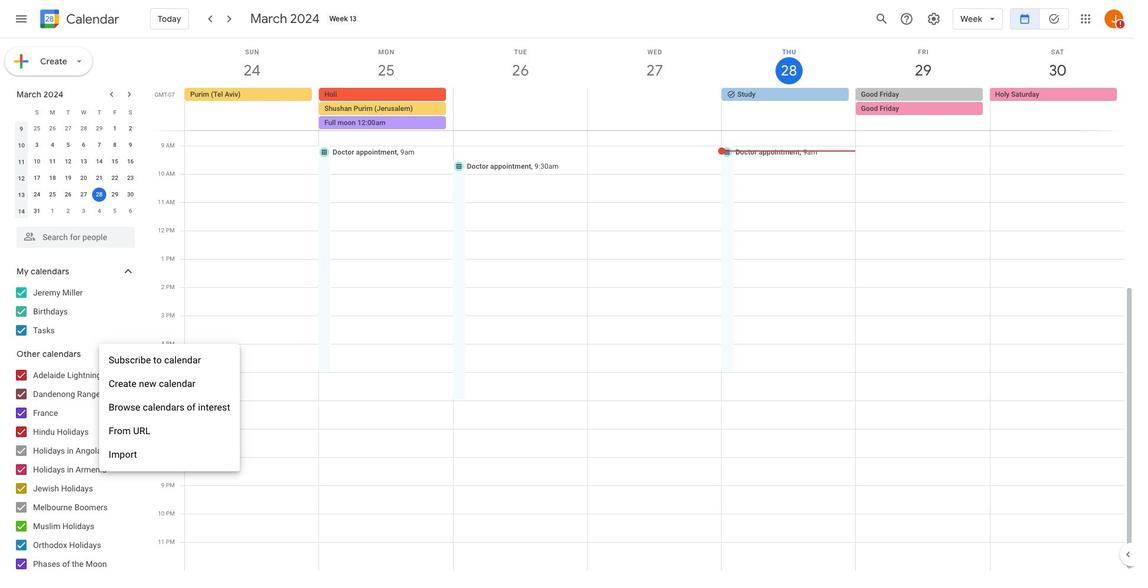 Task type: describe. For each thing, give the bounding box(es) containing it.
february 27 element
[[61, 122, 75, 136]]

8 element
[[108, 138, 122, 152]]

13 element
[[77, 155, 91, 169]]

22 element
[[108, 171, 122, 186]]

april 1 element
[[45, 204, 60, 219]]

column header inside march 2024 grid
[[14, 104, 29, 121]]

15 element
[[108, 155, 122, 169]]

21 element
[[92, 171, 106, 186]]

4 element
[[45, 138, 60, 152]]

Search for people text field
[[24, 227, 128, 248]]

april 2 element
[[61, 204, 75, 219]]

23 element
[[123, 171, 138, 186]]

2 element
[[123, 122, 138, 136]]

my calendars list
[[2, 284, 147, 340]]

27 element
[[77, 188, 91, 202]]

april 6 element
[[123, 204, 138, 219]]

29 element
[[108, 188, 122, 202]]

heading inside calendar element
[[64, 12, 119, 26]]

19 element
[[61, 171, 75, 186]]

3 element
[[30, 138, 44, 152]]

february 28 element
[[77, 122, 91, 136]]



Task type: locate. For each thing, give the bounding box(es) containing it.
10 element
[[30, 155, 44, 169]]

february 29 element
[[92, 122, 106, 136]]

march 2024 grid
[[11, 104, 138, 220]]

26 element
[[61, 188, 75, 202]]

30 element
[[123, 188, 138, 202]]

column header
[[14, 104, 29, 121]]

cell
[[319, 88, 453, 131], [453, 88, 587, 131], [587, 88, 722, 131], [856, 88, 990, 131], [91, 187, 107, 203]]

other calendars list
[[2, 366, 147, 572]]

row
[[180, 88, 1134, 131], [14, 104, 138, 121], [14, 121, 138, 137], [14, 137, 138, 154], [14, 154, 138, 170], [14, 170, 138, 187], [14, 187, 138, 203], [14, 203, 138, 220]]

april 3 element
[[77, 204, 91, 219]]

february 25 element
[[30, 122, 44, 136]]

april 4 element
[[92, 204, 106, 219]]

grid
[[151, 38, 1134, 572]]

row group inside march 2024 grid
[[14, 121, 138, 220]]

main drawer image
[[14, 12, 28, 26]]

28, today element
[[92, 188, 106, 202]]

31 element
[[30, 204, 44, 219]]

24 element
[[30, 188, 44, 202]]

7 element
[[92, 138, 106, 152]]

settings menu image
[[927, 12, 941, 26]]

heading
[[64, 12, 119, 26]]

14 element
[[92, 155, 106, 169]]

9 element
[[123, 138, 138, 152]]

add calendars. menu
[[99, 344, 240, 472]]

12 element
[[61, 155, 75, 169]]

20 element
[[77, 171, 91, 186]]

row group
[[14, 121, 138, 220]]

16 element
[[123, 155, 138, 169]]

february 26 element
[[45, 122, 60, 136]]

1 element
[[108, 122, 122, 136]]

cell inside row group
[[91, 187, 107, 203]]

17 element
[[30, 171, 44, 186]]

5 element
[[61, 138, 75, 152]]

None search field
[[0, 222, 147, 248]]

6 element
[[77, 138, 91, 152]]

calendar element
[[38, 7, 119, 33]]

11 element
[[45, 155, 60, 169]]

25 element
[[45, 188, 60, 202]]

add other calendars image
[[103, 348, 115, 360]]

april 5 element
[[108, 204, 122, 219]]

18 element
[[45, 171, 60, 186]]



Task type: vqa. For each thing, say whether or not it's contained in the screenshot.
28 element
no



